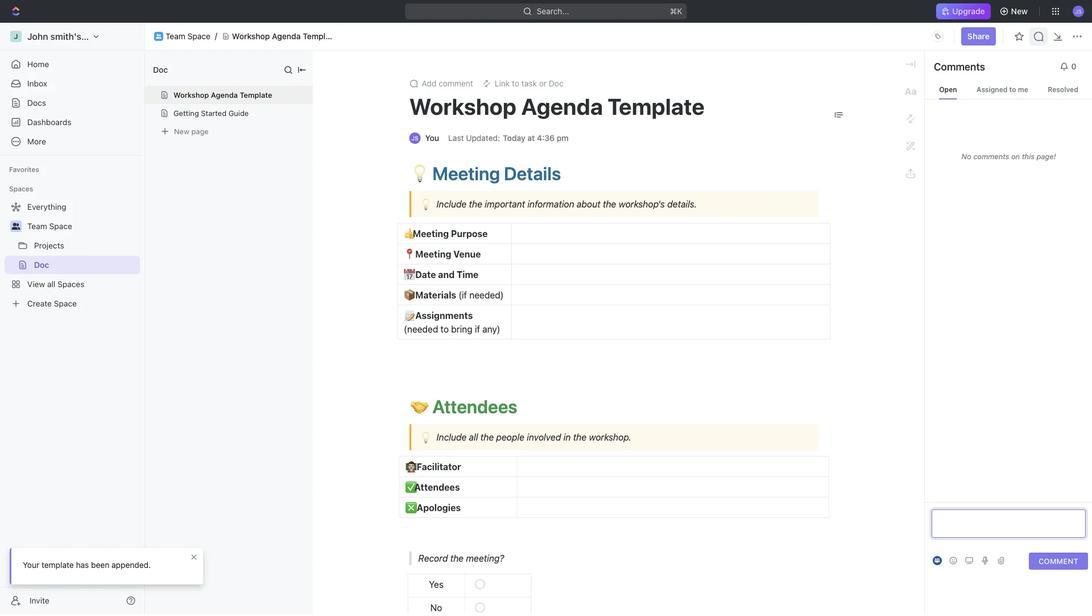 Task type: vqa. For each thing, say whether or not it's contained in the screenshot.
task
yes



Task type: describe. For each thing, give the bounding box(es) containing it.
guide
[[229, 109, 249, 118]]

the right the record
[[451, 553, 464, 564]]

doc inside dropdown button
[[549, 79, 564, 88]]

add
[[422, 79, 437, 88]]

open
[[940, 85, 958, 93]]

tree inside sidebar navigation
[[5, 198, 140, 313]]

at
[[528, 133, 535, 143]]

link to task or doc button
[[478, 76, 568, 92]]

docs
[[27, 98, 46, 108]]

page
[[192, 127, 209, 136]]

last updated: today at 4:36 pm
[[449, 133, 569, 143]]

no for no comments on this page!
[[962, 152, 972, 161]]

no comments on this page!
[[962, 152, 1057, 161]]

your
[[23, 561, 39, 570]]

more button
[[5, 133, 140, 151]]

1 vertical spatial js
[[412, 135, 419, 141]]

⌘k
[[670, 7, 683, 16]]

task
[[522, 79, 537, 88]]

dashboards link
[[5, 113, 140, 131]]

meeting?
[[466, 553, 504, 564]]

details.
[[668, 199, 697, 210]]

comment
[[439, 79, 473, 88]]

js button
[[1070, 2, 1088, 20]]

upgrade link
[[937, 3, 991, 19]]

workshop.
[[589, 432, 632, 443]]

comment
[[1039, 557, 1079, 566]]

0 button
[[1056, 57, 1084, 76]]

john smith's workspace
[[27, 31, 131, 42]]

getting
[[174, 109, 199, 118]]

workshop's
[[619, 199, 665, 210]]

0 horizontal spatial workshop
[[174, 91, 209, 99]]

and
[[438, 269, 455, 280]]

workspace
[[84, 31, 131, 42]]

0 vertical spatial space
[[188, 32, 211, 41]]

inbox link
[[5, 75, 140, 93]]

👍
[[404, 229, 413, 239]]

create space
[[27, 299, 77, 308]]

favorites
[[9, 166, 39, 174]]

📦
[[404, 290, 413, 301]]

link to task or doc
[[495, 79, 564, 88]]

invite
[[30, 596, 49, 606]]

john
[[27, 31, 48, 42]]

0 horizontal spatial template
[[240, 91, 272, 99]]

any)
[[483, 324, 501, 335]]

sidebar navigation
[[0, 23, 147, 615]]

1 horizontal spatial workshop
[[232, 32, 270, 41]]

dashboards
[[27, 118, 71, 127]]

new for new
[[1012, 7, 1028, 16]]

📦 materials (if needed)
[[404, 290, 504, 301]]

venue
[[454, 249, 481, 260]]

new for new page
[[174, 127, 189, 136]]

meeting for meeting venue
[[416, 249, 452, 260]]

appended.
[[112, 561, 151, 570]]

this
[[1023, 152, 1035, 161]]

purpose
[[451, 229, 488, 239]]

record the meeting?
[[419, 553, 504, 564]]

your template has been appended.
[[23, 561, 151, 570]]

0 vertical spatial team space link
[[166, 32, 211, 41]]

record
[[419, 553, 448, 564]]

pm
[[557, 133, 569, 143]]

more
[[27, 137, 46, 146]]

me
[[1019, 85, 1029, 93]]

spaces inside tree
[[58, 280, 85, 289]]

meeting for meeting details
[[433, 163, 500, 184]]

📍
[[404, 249, 413, 260]]

add comment
[[422, 79, 473, 88]]

(needed
[[404, 324, 438, 335]]

link
[[495, 79, 510, 88]]

materials
[[416, 290, 457, 301]]

updated:
[[466, 133, 500, 143]]

last
[[449, 133, 464, 143]]

attendees for 🤝 attendees
[[433, 396, 518, 418]]

or
[[539, 79, 547, 88]]

view
[[27, 280, 45, 289]]

2 horizontal spatial agenda
[[521, 93, 603, 120]]

2 horizontal spatial workshop
[[409, 93, 517, 120]]

apologies
[[417, 503, 461, 514]]

0 vertical spatial team
[[166, 32, 185, 41]]

👨🏻‍🏫 facilitator
[[406, 462, 461, 473]]

create
[[27, 299, 52, 308]]

assigned to me
[[977, 85, 1029, 93]]

important
[[485, 199, 525, 210]]

doc inside tree
[[34, 260, 49, 270]]

doc link
[[34, 256, 138, 274]]

search...
[[537, 7, 569, 16]]

✅ attendees
[[406, 482, 460, 493]]

0
[[1072, 62, 1077, 71]]

everything
[[27, 202, 66, 212]]

the right about
[[603, 199, 617, 210]]

the right in on the bottom right of the page
[[573, 432, 587, 443]]



Task type: locate. For each thing, give the bounding box(es) containing it.
📝
[[404, 310, 413, 321]]

2 vertical spatial 💡
[[420, 431, 430, 444]]

include for include all the people involved in the workshop.
[[437, 432, 467, 443]]

include up facilitator
[[437, 432, 467, 443]]

dropdown menu image
[[835, 110, 845, 120]]

attendees up "people"
[[433, 396, 518, 418]]

no down yes
[[431, 603, 442, 614]]

0 vertical spatial new
[[1012, 7, 1028, 16]]

team space
[[166, 32, 211, 41], [27, 222, 72, 231]]

to
[[512, 79, 520, 88], [1010, 85, 1017, 93], [441, 324, 449, 335]]

new right upgrade
[[1012, 7, 1028, 16]]

needed)
[[470, 290, 504, 301]]

✅
[[406, 482, 415, 493]]

home
[[27, 59, 49, 69]]

all for include
[[469, 432, 478, 443]]

no
[[962, 152, 972, 161], [431, 603, 442, 614]]

0 horizontal spatial spaces
[[9, 185, 33, 193]]

📍 meeting venue
[[404, 249, 481, 260]]

spaces up create space link on the left
[[58, 280, 85, 289]]

💡 up 👍 meeting purpose
[[420, 198, 430, 210]]

💡 for include all the people involved in the workshop.
[[420, 431, 430, 444]]

time
[[457, 269, 479, 280]]

to right link at the left top of the page
[[512, 79, 520, 88]]

assigned
[[977, 85, 1008, 93]]

include the important information about the workshop's details.
[[437, 199, 697, 210]]

4:36
[[537, 133, 555, 143]]

1 vertical spatial 💡
[[420, 198, 430, 210]]

0 horizontal spatial all
[[47, 280, 55, 289]]

all for view
[[47, 280, 55, 289]]

0 vertical spatial attendees
[[433, 396, 518, 418]]

include up 👍 meeting purpose
[[437, 199, 467, 210]]

1 vertical spatial team
[[27, 222, 47, 231]]

yes
[[429, 580, 444, 590]]

🤝 attendees
[[411, 396, 518, 418]]

include for include the important information about the workshop's details.
[[437, 199, 467, 210]]

date
[[416, 269, 436, 280]]

1 horizontal spatial new
[[1012, 7, 1028, 16]]

1 horizontal spatial no
[[962, 152, 972, 161]]

all
[[47, 280, 55, 289], [469, 432, 478, 443]]

spaces down the "favorites" button
[[9, 185, 33, 193]]

meeting up the date
[[416, 249, 452, 260]]

comment button
[[1030, 553, 1089, 570]]

0 vertical spatial team space
[[166, 32, 211, 41]]

0 horizontal spatial team space link
[[27, 217, 138, 236]]

attendees up apologies
[[415, 482, 460, 493]]

1 vertical spatial spaces
[[58, 280, 85, 289]]

team space inside tree
[[27, 222, 72, 231]]

❎
[[406, 503, 415, 514]]

view all spaces link
[[5, 275, 138, 294]]

comments
[[974, 152, 1010, 161]]

0 horizontal spatial team space
[[27, 222, 72, 231]]

all inside sidebar navigation
[[47, 280, 55, 289]]

agenda
[[272, 32, 301, 41], [211, 91, 238, 99], [521, 93, 603, 120]]

share
[[968, 32, 990, 41]]

💡 down you
[[411, 163, 429, 184]]

all right "view"
[[47, 280, 55, 289]]

1 vertical spatial user group image
[[12, 223, 20, 230]]

0 vertical spatial meeting
[[433, 163, 500, 184]]

to for link
[[512, 79, 520, 88]]

user group image for bottom team space link
[[12, 223, 20, 230]]

0 horizontal spatial doc
[[34, 260, 49, 270]]

0 vertical spatial spaces
[[9, 185, 33, 193]]

new
[[1012, 7, 1028, 16], [174, 127, 189, 136]]

0 vertical spatial user group image
[[156, 34, 162, 39]]

0 vertical spatial include
[[437, 199, 467, 210]]

2 vertical spatial space
[[54, 299, 77, 308]]

💡 for include the important information about the workshop's details.
[[420, 198, 430, 210]]

you
[[425, 133, 439, 143]]

1 horizontal spatial js
[[1076, 8, 1083, 14]]

create space link
[[5, 295, 138, 313]]

2 vertical spatial doc
[[34, 260, 49, 270]]

2 horizontal spatial to
[[1010, 85, 1017, 93]]

include all the people involved in the workshop.
[[437, 432, 632, 443]]

tree
[[5, 198, 140, 313]]

no for no
[[431, 603, 442, 614]]

new left the 'page'
[[174, 127, 189, 136]]

today
[[503, 133, 526, 143]]

0 horizontal spatial js
[[412, 135, 419, 141]]

attendees for ✅ attendees
[[415, 482, 460, 493]]

0 vertical spatial all
[[47, 280, 55, 289]]

doc
[[153, 65, 168, 75], [549, 79, 564, 88], [34, 260, 49, 270]]

1 horizontal spatial team
[[166, 32, 185, 41]]

0 horizontal spatial team
[[27, 222, 47, 231]]

information
[[528, 199, 575, 210]]

dropdown menu image
[[929, 27, 948, 46]]

1 vertical spatial meeting
[[413, 229, 449, 239]]

user group image
[[156, 34, 162, 39], [12, 223, 20, 230]]

facilitator
[[417, 462, 461, 473]]

js up 0
[[1076, 8, 1083, 14]]

🤝
[[411, 396, 429, 418]]

meeting
[[433, 163, 500, 184], [413, 229, 449, 239], [416, 249, 452, 260]]

projects link
[[34, 237, 138, 255]]

💡 meeting details
[[411, 163, 561, 184]]

1 vertical spatial all
[[469, 432, 478, 443]]

j
[[14, 32, 18, 40]]

💡
[[411, 163, 429, 184], [420, 198, 430, 210], [420, 431, 430, 444]]

bring
[[451, 324, 473, 335]]

1 vertical spatial team space
[[27, 222, 72, 231]]

if
[[475, 324, 480, 335]]

js left you
[[412, 135, 419, 141]]

the left "people"
[[481, 432, 494, 443]]

💡 up 👨🏻‍🏫 facilitator
[[420, 431, 430, 444]]

started
[[201, 109, 227, 118]]

1 vertical spatial doc
[[549, 79, 564, 88]]

0 vertical spatial js
[[1076, 8, 1083, 14]]

1 vertical spatial include
[[437, 432, 467, 443]]

0 horizontal spatial new
[[174, 127, 189, 136]]

0 horizontal spatial agenda
[[211, 91, 238, 99]]

1 horizontal spatial team space link
[[166, 32, 211, 41]]

in
[[564, 432, 571, 443]]

0 horizontal spatial user group image
[[12, 223, 20, 230]]

to left me
[[1010, 85, 1017, 93]]

getting started guide
[[174, 109, 249, 118]]

1 vertical spatial team space link
[[27, 217, 138, 236]]

to down assignments
[[441, 324, 449, 335]]

0 vertical spatial doc
[[153, 65, 168, 75]]

to for assigned
[[1010, 85, 1017, 93]]

template
[[303, 32, 338, 41], [240, 91, 272, 99], [608, 93, 705, 120]]

0 vertical spatial no
[[962, 152, 972, 161]]

1 horizontal spatial spaces
[[58, 280, 85, 289]]

1 horizontal spatial all
[[469, 432, 478, 443]]

1 horizontal spatial user group image
[[156, 34, 162, 39]]

js inside dropdown button
[[1076, 8, 1083, 14]]

john smith's workspace, , element
[[10, 31, 22, 42]]

📝 assignments (needed to bring if any)
[[404, 310, 501, 335]]

all down '🤝 attendees'
[[469, 432, 478, 443]]

❎ apologies
[[406, 503, 461, 514]]

0 vertical spatial 💡
[[411, 163, 429, 184]]

assignments
[[416, 310, 473, 321]]

meeting down last
[[433, 163, 500, 184]]

1 vertical spatial new
[[174, 127, 189, 136]]

1 vertical spatial no
[[431, 603, 442, 614]]

2 include from the top
[[437, 432, 467, 443]]

upgrade
[[953, 7, 986, 16]]

📅
[[404, 269, 413, 280]]

2 vertical spatial meeting
[[416, 249, 452, 260]]

📅 date and time
[[404, 269, 479, 280]]

(if
[[459, 290, 467, 301]]

to inside 📝 assignments (needed to bring if any)
[[441, 324, 449, 335]]

0 horizontal spatial to
[[441, 324, 449, 335]]

1 horizontal spatial team space
[[166, 32, 211, 41]]

1 vertical spatial space
[[49, 222, 72, 231]]

user group image inside tree
[[12, 223, 20, 230]]

1 horizontal spatial to
[[512, 79, 520, 88]]

smith's
[[50, 31, 81, 42]]

tree containing everything
[[5, 198, 140, 313]]

template
[[42, 561, 74, 570]]

involved
[[527, 432, 561, 443]]

people
[[496, 432, 525, 443]]

1 horizontal spatial agenda
[[272, 32, 301, 41]]

1 horizontal spatial template
[[303, 32, 338, 41]]

to inside link to task or doc dropdown button
[[512, 79, 520, 88]]

view all spaces
[[27, 280, 85, 289]]

everything link
[[5, 198, 138, 216]]

meeting up 📍 meeting venue
[[413, 229, 449, 239]]

👍 meeting purpose
[[404, 229, 488, 239]]

no left comments
[[962, 152, 972, 161]]

space
[[188, 32, 211, 41], [49, 222, 72, 231], [54, 299, 77, 308]]

home link
[[5, 55, 140, 73]]

1 include from the top
[[437, 199, 467, 210]]

1 horizontal spatial doc
[[153, 65, 168, 75]]

details
[[504, 163, 561, 184]]

new page
[[174, 127, 209, 136]]

meeting for meeting purpose
[[413, 229, 449, 239]]

1 vertical spatial attendees
[[415, 482, 460, 493]]

projects
[[34, 241, 64, 250]]

new inside button
[[1012, 7, 1028, 16]]

the left important
[[469, 199, 483, 210]]

2 horizontal spatial template
[[608, 93, 705, 120]]

new button
[[996, 2, 1035, 20]]

0 horizontal spatial no
[[431, 603, 442, 614]]

comments
[[935, 60, 986, 73]]

team space link
[[166, 32, 211, 41], [27, 217, 138, 236]]

user group image for the top team space link
[[156, 34, 162, 39]]

2 horizontal spatial doc
[[549, 79, 564, 88]]

favorites button
[[5, 163, 44, 176]]

team inside tree
[[27, 222, 47, 231]]



